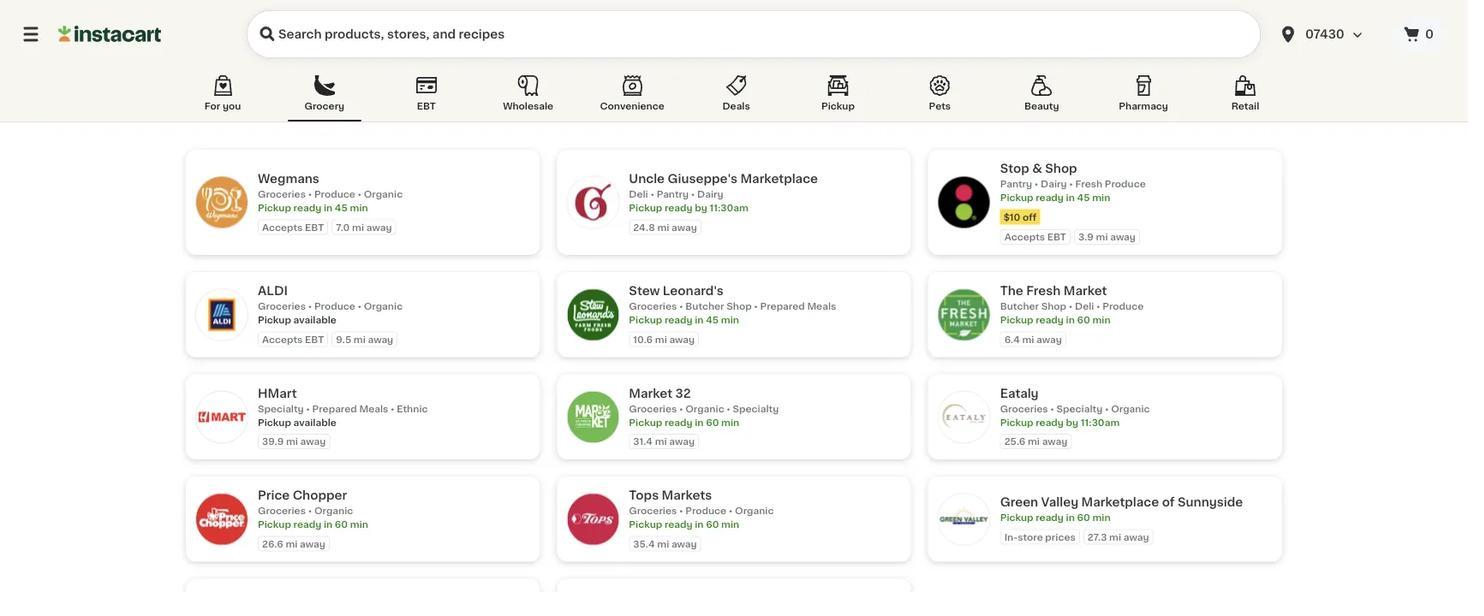 Task type: describe. For each thing, give the bounding box(es) containing it.
for
[[205, 102, 220, 111]]

6.4 mi away
[[1005, 335, 1062, 344]]

wholesale
[[503, 102, 554, 111]]

pharmacy
[[1119, 102, 1169, 111]]

accepts for aldi
[[262, 335, 303, 344]]

away for 39.9 mi away
[[300, 437, 326, 447]]

green
[[1001, 497, 1039, 509]]

hmart
[[258, 388, 297, 400]]

in inside stew leonard's groceries • butcher shop • prepared meals pickup ready in 45 min
[[695, 316, 704, 325]]

eataly image
[[939, 392, 990, 443]]

07430 button
[[1268, 10, 1392, 58]]

min inside green valley marketplace of sunnyside pickup ready in 60 min
[[1093, 514, 1111, 523]]

27.3
[[1088, 533, 1107, 542]]

pickup inside the fresh market butcher shop • deli • produce pickup ready in 60 min
[[1001, 316, 1034, 325]]

groceries inside market 32 groceries • organic • specialty pickup ready in 60 min
[[629, 404, 677, 414]]

11:30am inside uncle giuseppe's marketplace deli • pantry • dairy pickup ready by 11:30am
[[710, 203, 749, 213]]

away for 35.4 mi away
[[672, 540, 697, 549]]

0 button
[[1392, 17, 1448, 51]]

ready inside stop & shop pantry • dairy • fresh produce pickup ready in 45 min
[[1036, 193, 1064, 203]]

groceries inside tops markets groceries • produce • organic pickup ready in 60 min
[[629, 507, 677, 516]]

organic inside tops markets groceries • produce • organic pickup ready in 60 min
[[735, 507, 774, 516]]

valley
[[1042, 497, 1079, 509]]

60 inside market 32 groceries • organic • specialty pickup ready in 60 min
[[706, 418, 719, 428]]

24.8
[[634, 223, 655, 232]]

aldi
[[258, 285, 288, 297]]

26.6
[[262, 540, 283, 549]]

25.6
[[1005, 437, 1026, 447]]

prepared inside hmart specialty • prepared meals • ethnic pickup available
[[312, 404, 357, 414]]

sunnyside
[[1178, 497, 1244, 509]]

aldi groceries • produce • organic pickup available
[[258, 285, 403, 325]]

meals inside hmart specialty • prepared meals • ethnic pickup available
[[359, 404, 388, 414]]

stew leonard's image
[[568, 289, 619, 341]]

marketplace for valley
[[1082, 497, 1160, 509]]

retail button
[[1209, 72, 1283, 122]]

stop & shop image
[[939, 177, 990, 228]]

giuseppe's
[[668, 173, 738, 185]]

wholesale button
[[492, 72, 565, 122]]

produce inside tops markets groceries • produce • organic pickup ready in 60 min
[[686, 507, 727, 516]]

dairy inside uncle giuseppe's marketplace deli • pantry • dairy pickup ready by 11:30am
[[698, 190, 724, 199]]

produce inside stop & shop pantry • dairy • fresh produce pickup ready in 45 min
[[1105, 180, 1146, 189]]

pickup inside stew leonard's groceries • butcher shop • prepared meals pickup ready in 45 min
[[629, 316, 663, 325]]

wegmans image
[[196, 177, 248, 228]]

32
[[676, 388, 691, 400]]

market inside market 32 groceries • organic • specialty pickup ready in 60 min
[[629, 388, 673, 400]]

price chopper image
[[196, 494, 248, 546]]

7.0 mi away
[[336, 223, 392, 232]]

retail
[[1232, 102, 1260, 111]]

mi for 7.0
[[352, 223, 364, 232]]

min inside stop & shop pantry • dairy • fresh produce pickup ready in 45 min
[[1093, 193, 1111, 203]]

stop
[[1001, 163, 1030, 175]]

pantry inside uncle giuseppe's marketplace deli • pantry • dairy pickup ready by 11:30am
[[657, 190, 689, 199]]

prices
[[1046, 533, 1076, 542]]

away for 7.0 mi away
[[367, 223, 392, 232]]

price
[[258, 490, 290, 502]]

pets button
[[903, 72, 977, 122]]

pickup button
[[802, 72, 875, 122]]

accepts ebt for wegmans
[[262, 223, 324, 232]]

60 inside price chopper groceries • organic pickup ready in 60 min
[[335, 521, 348, 530]]

pickup inside uncle giuseppe's marketplace deli • pantry • dairy pickup ready by 11:30am
[[629, 203, 663, 213]]

accepts for wegmans
[[262, 223, 303, 232]]

specialty inside eataly groceries • specialty • organic pickup ready by 11:30am
[[1057, 404, 1103, 414]]

beauty
[[1025, 102, 1060, 111]]

deli inside the fresh market butcher shop • deli • produce pickup ready in 60 min
[[1075, 302, 1095, 311]]

60 inside the fresh market butcher shop • deli • produce pickup ready in 60 min
[[1078, 316, 1091, 325]]

organic inside market 32 groceries • organic • specialty pickup ready in 60 min
[[686, 404, 725, 414]]

away for 25.6 mi away
[[1043, 437, 1068, 447]]

organic inside price chopper groceries • organic pickup ready in 60 min
[[314, 507, 353, 516]]

of
[[1162, 497, 1175, 509]]

• inside price chopper groceries • organic pickup ready in 60 min
[[308, 507, 312, 516]]

ready inside price chopper groceries • organic pickup ready in 60 min
[[294, 521, 322, 530]]

39.9
[[262, 437, 284, 447]]

9.5
[[336, 335, 351, 344]]

groceries inside wegmans groceries • produce • organic pickup ready in 45 min
[[258, 190, 306, 199]]

pickup inside green valley marketplace of sunnyside pickup ready in 60 min
[[1001, 514, 1034, 523]]

ready inside market 32 groceries • organic • specialty pickup ready in 60 min
[[665, 418, 693, 428]]

away for 26.6 mi away
[[300, 540, 325, 549]]

grocery
[[305, 102, 345, 111]]

for you button
[[186, 72, 260, 122]]

groceries inside stew leonard's groceries • butcher shop • prepared meals pickup ready in 45 min
[[629, 302, 677, 311]]

3.9 mi away
[[1079, 233, 1136, 242]]

off
[[1023, 213, 1037, 222]]

groceries inside price chopper groceries • organic pickup ready in 60 min
[[258, 507, 306, 516]]

ethnic
[[397, 404, 428, 414]]

ready inside the fresh market butcher shop • deli • produce pickup ready in 60 min
[[1036, 316, 1064, 325]]

for you
[[205, 102, 241, 111]]

ready inside stew leonard's groceries • butcher shop • prepared meals pickup ready in 45 min
[[665, 316, 693, 325]]

min inside market 32 groceries • organic • specialty pickup ready in 60 min
[[722, 418, 740, 428]]

convenience
[[600, 102, 665, 111]]

mi for 35.4
[[657, 540, 669, 549]]

mi for 24.8
[[658, 223, 670, 232]]

stew
[[629, 285, 660, 297]]

ebt button
[[390, 72, 463, 122]]

stew leonard's groceries • butcher shop • prepared meals pickup ready in 45 min
[[629, 285, 837, 325]]

in inside green valley marketplace of sunnyside pickup ready in 60 min
[[1066, 514, 1075, 523]]

9.5 mi away
[[336, 335, 393, 344]]

ebt inside ebt button
[[417, 102, 436, 111]]

dairy inside stop & shop pantry • dairy • fresh produce pickup ready in 45 min
[[1041, 180, 1067, 189]]

away for 6.4 mi away
[[1037, 335, 1062, 344]]

beauty button
[[1005, 72, 1079, 122]]

market 32 groceries • organic • specialty pickup ready in 60 min
[[629, 388, 779, 428]]

organic inside eataly groceries • specialty • organic pickup ready by 11:30am
[[1112, 404, 1150, 414]]

mi for 6.4
[[1023, 335, 1035, 344]]

ready inside uncle giuseppe's marketplace deli • pantry • dairy pickup ready by 11:30am
[[665, 203, 693, 213]]

pickup inside aldi groceries • produce • organic pickup available
[[258, 316, 291, 325]]

tops markets groceries • produce • organic pickup ready in 60 min
[[629, 490, 774, 530]]

you
[[223, 102, 241, 111]]

groceries inside aldi groceries • produce • organic pickup available
[[258, 302, 306, 311]]

market 32 image
[[568, 392, 619, 443]]



Task type: locate. For each thing, give the bounding box(es) containing it.
mi for 3.9
[[1096, 233, 1108, 242]]

1 vertical spatial by
[[1066, 418, 1079, 428]]

market inside the fresh market butcher shop • deli • produce pickup ready in 60 min
[[1064, 285, 1108, 297]]

uncle giuseppe's marketplace deli • pantry • dairy pickup ready by 11:30am
[[629, 173, 818, 213]]

butcher
[[686, 302, 725, 311], [1001, 302, 1039, 311]]

in
[[1066, 193, 1075, 203], [324, 203, 333, 213], [695, 316, 704, 325], [1066, 316, 1075, 325], [695, 418, 704, 428], [1066, 514, 1075, 523], [324, 521, 333, 530], [695, 521, 704, 530]]

7.0
[[336, 223, 350, 232]]

available
[[294, 316, 337, 325], [294, 418, 337, 428]]

2 available from the top
[[294, 418, 337, 428]]

accepts down $10 off
[[1005, 233, 1045, 242]]

0
[[1426, 28, 1434, 40]]

1 available from the top
[[294, 316, 337, 325]]

eataly groceries • specialty • organic pickup ready by 11:30am
[[1001, 388, 1150, 428]]

mi for 27.3
[[1110, 533, 1122, 542]]

accepts
[[262, 223, 303, 232], [1005, 233, 1045, 242], [262, 335, 303, 344]]

&
[[1033, 163, 1043, 175]]

shop inside stew leonard's groceries • butcher shop • prepared meals pickup ready in 45 min
[[727, 302, 752, 311]]

green valley marketplace of sunnyside image
[[939, 494, 990, 546]]

prepared
[[761, 302, 805, 311], [312, 404, 357, 414]]

0 horizontal spatial marketplace
[[741, 173, 818, 185]]

1 vertical spatial prepared
[[312, 404, 357, 414]]

1 horizontal spatial fresh
[[1076, 180, 1103, 189]]

instacart image
[[58, 24, 161, 45]]

by inside eataly groceries • specialty • organic pickup ready by 11:30am
[[1066, 418, 1079, 428]]

10.6 mi away
[[634, 335, 695, 344]]

leonard's
[[663, 285, 724, 297]]

60 up the 27.3 at the right bottom of page
[[1078, 514, 1091, 523]]

accepts ebt down wegmans
[[262, 223, 324, 232]]

0 vertical spatial pantry
[[1001, 180, 1033, 189]]

butcher inside the fresh market butcher shop • deli • produce pickup ready in 60 min
[[1001, 302, 1039, 311]]

green valley marketplace of sunnyside pickup ready in 60 min
[[1001, 497, 1244, 523]]

by
[[695, 203, 708, 213], [1066, 418, 1079, 428]]

in inside tops markets groceries • produce • organic pickup ready in 60 min
[[695, 521, 704, 530]]

produce down markets
[[686, 507, 727, 516]]

2 vertical spatial accepts ebt
[[262, 335, 324, 344]]

dairy
[[1041, 180, 1067, 189], [698, 190, 724, 199]]

pickup inside market 32 groceries • organic • specialty pickup ready in 60 min
[[629, 418, 663, 428]]

35.4
[[634, 540, 655, 549]]

marketplace right giuseppe's
[[741, 173, 818, 185]]

in-
[[1005, 533, 1018, 542]]

in-store prices
[[1005, 533, 1076, 542]]

by inside uncle giuseppe's marketplace deli • pantry • dairy pickup ready by 11:30am
[[695, 203, 708, 213]]

ready inside tops markets groceries • produce • organic pickup ready in 60 min
[[665, 521, 693, 530]]

away right 24.8
[[672, 223, 697, 232]]

shop categories tab list
[[186, 72, 1283, 122]]

0 horizontal spatial butcher
[[686, 302, 725, 311]]

60 down chopper
[[335, 521, 348, 530]]

pharmacy button
[[1107, 72, 1181, 122]]

market down 3.9 on the right of the page
[[1064, 285, 1108, 297]]

fresh inside the fresh market butcher shop • deli • produce pickup ready in 60 min
[[1027, 285, 1061, 297]]

1 horizontal spatial by
[[1066, 418, 1079, 428]]

1 vertical spatial deli
[[1075, 302, 1095, 311]]

prepared inside stew leonard's groceries • butcher shop • prepared meals pickup ready in 45 min
[[761, 302, 805, 311]]

25.6 mi away
[[1005, 437, 1068, 447]]

45 inside stop & shop pantry • dairy • fresh produce pickup ready in 45 min
[[1078, 193, 1090, 203]]

31.4 mi away
[[634, 437, 695, 447]]

accepts down wegmans
[[262, 223, 303, 232]]

butcher down the leonard's
[[686, 302, 725, 311]]

away right 6.4
[[1037, 335, 1062, 344]]

groceries down tops
[[629, 507, 677, 516]]

away
[[367, 223, 392, 232], [672, 223, 697, 232], [1111, 233, 1136, 242], [368, 335, 393, 344], [670, 335, 695, 344], [1037, 335, 1062, 344], [300, 437, 326, 447], [670, 437, 695, 447], [1043, 437, 1068, 447], [1124, 533, 1149, 542], [300, 540, 325, 549], [672, 540, 697, 549]]

hmart image
[[196, 392, 248, 443]]

markets
[[662, 490, 712, 502]]

ready up 35.4 mi away
[[665, 521, 693, 530]]

45 down the leonard's
[[706, 316, 719, 325]]

mi for 26.6
[[286, 540, 298, 549]]

convenience button
[[593, 72, 672, 122]]

specialty inside market 32 groceries • organic • specialty pickup ready in 60 min
[[733, 404, 779, 414]]

0 horizontal spatial specialty
[[258, 404, 304, 414]]

0 horizontal spatial pantry
[[657, 190, 689, 199]]

0 vertical spatial accepts
[[262, 223, 303, 232]]

mi for 39.9
[[286, 437, 298, 447]]

pickup inside eataly groceries • specialty • organic pickup ready by 11:30am
[[1001, 418, 1034, 428]]

60 down 3.9 on the right of the page
[[1078, 316, 1091, 325]]

mi
[[352, 223, 364, 232], [658, 223, 670, 232], [1096, 233, 1108, 242], [354, 335, 366, 344], [655, 335, 667, 344], [1023, 335, 1035, 344], [286, 437, 298, 447], [655, 437, 667, 447], [1028, 437, 1040, 447], [1110, 533, 1122, 542], [286, 540, 298, 549], [657, 540, 669, 549]]

1 horizontal spatial 45
[[706, 316, 719, 325]]

None search field
[[247, 10, 1261, 58]]

groceries down wegmans
[[258, 190, 306, 199]]

groceries down 32
[[629, 404, 677, 414]]

60 up markets
[[706, 418, 719, 428]]

pantry inside stop & shop pantry • dairy • fresh produce pickup ready in 45 min
[[1001, 180, 1033, 189]]

26.6 mi away
[[262, 540, 325, 549]]

uncle
[[629, 173, 665, 185]]

shop
[[1046, 163, 1078, 175], [727, 302, 752, 311], [1042, 302, 1067, 311]]

3.9
[[1079, 233, 1094, 242]]

marketplace up 27.3 mi away
[[1082, 497, 1160, 509]]

0 horizontal spatial market
[[629, 388, 673, 400]]

aldi image
[[196, 289, 248, 341]]

45 for shop
[[1078, 193, 1090, 203]]

marketplace for giuseppe's
[[741, 173, 818, 185]]

0 vertical spatial meals
[[808, 302, 837, 311]]

1 vertical spatial 11:30am
[[1081, 418, 1120, 428]]

60 inside green valley marketplace of sunnyside pickup ready in 60 min
[[1078, 514, 1091, 523]]

away down tops markets groceries • produce • organic pickup ready in 60 min
[[672, 540, 697, 549]]

available inside hmart specialty • prepared meals • ethnic pickup available
[[294, 418, 337, 428]]

1 butcher from the left
[[686, 302, 725, 311]]

away for 9.5 mi away
[[368, 335, 393, 344]]

organic
[[364, 190, 403, 199], [364, 302, 403, 311], [686, 404, 725, 414], [1112, 404, 1150, 414], [314, 507, 353, 516], [735, 507, 774, 516]]

away for 27.3 mi away
[[1124, 533, 1149, 542]]

organic inside wegmans groceries • produce • organic pickup ready in 45 min
[[364, 190, 403, 199]]

in inside price chopper groceries • organic pickup ready in 60 min
[[324, 521, 333, 530]]

dairy down giuseppe's
[[698, 190, 724, 199]]

mi right 26.6
[[286, 540, 298, 549]]

produce up 3.9 mi away
[[1105, 180, 1146, 189]]

$10 off
[[1004, 213, 1037, 222]]

0 vertical spatial market
[[1064, 285, 1108, 297]]

tops markets image
[[568, 494, 619, 546]]

pickup inside wegmans groceries • produce • organic pickup ready in 45 min
[[258, 203, 291, 213]]

0 horizontal spatial deli
[[629, 190, 648, 199]]

1 horizontal spatial 11:30am
[[1081, 418, 1120, 428]]

accepts ebt left 9.5
[[262, 335, 324, 344]]

fresh right the
[[1027, 285, 1061, 297]]

0 vertical spatial dairy
[[1041, 180, 1067, 189]]

marketplace inside uncle giuseppe's marketplace deli • pantry • dairy pickup ready by 11:30am
[[741, 173, 818, 185]]

0 horizontal spatial dairy
[[698, 190, 724, 199]]

uncle giuseppe's marketplace image
[[568, 177, 619, 228]]

the fresh market image
[[939, 289, 990, 341]]

39.9 mi away
[[262, 437, 326, 447]]

1 vertical spatial 45
[[335, 203, 348, 213]]

ebt for 3.9 mi away
[[1048, 233, 1067, 242]]

away down price chopper groceries • organic pickup ready in 60 min
[[300, 540, 325, 549]]

10.6
[[634, 335, 653, 344]]

groceries
[[258, 190, 306, 199], [258, 302, 306, 311], [629, 302, 677, 311], [629, 404, 677, 414], [1001, 404, 1049, 414], [258, 507, 306, 516], [629, 507, 677, 516]]

ready down wegmans
[[294, 203, 322, 213]]

mi right the 7.0
[[352, 223, 364, 232]]

ready up 6.4 mi away
[[1036, 316, 1064, 325]]

ready inside green valley marketplace of sunnyside pickup ready in 60 min
[[1036, 514, 1064, 523]]

ready inside wegmans groceries • produce • organic pickup ready in 45 min
[[294, 203, 322, 213]]

price chopper groceries • organic pickup ready in 60 min
[[258, 490, 368, 530]]

60
[[1078, 316, 1091, 325], [706, 418, 719, 428], [1078, 514, 1091, 523], [335, 521, 348, 530], [706, 521, 719, 530]]

in inside market 32 groceries • organic • specialty pickup ready in 60 min
[[695, 418, 704, 428]]

1 vertical spatial meals
[[359, 404, 388, 414]]

groceries inside eataly groceries • specialty • organic pickup ready by 11:30am
[[1001, 404, 1049, 414]]

groceries down aldi
[[258, 302, 306, 311]]

ebt for 9.5 mi away
[[305, 335, 324, 344]]

specialty inside hmart specialty • prepared meals • ethnic pickup available
[[258, 404, 304, 414]]

available up 9.5
[[294, 316, 337, 325]]

away for 31.4 mi away
[[670, 437, 695, 447]]

deli
[[629, 190, 648, 199], [1075, 302, 1095, 311]]

2 vertical spatial accepts
[[262, 335, 303, 344]]

11:30am inside eataly groceries • specialty • organic pickup ready by 11:30am
[[1081, 418, 1120, 428]]

mi right 31.4 in the left of the page
[[655, 437, 667, 447]]

in inside stop & shop pantry • dairy • fresh produce pickup ready in 45 min
[[1066, 193, 1075, 203]]

ready up 31.4 mi away
[[665, 418, 693, 428]]

1 horizontal spatial specialty
[[733, 404, 779, 414]]

mi for 9.5
[[354, 335, 366, 344]]

45 for groceries
[[706, 316, 719, 325]]

away right 25.6
[[1043, 437, 1068, 447]]

away right 9.5
[[368, 335, 393, 344]]

mi right 9.5
[[354, 335, 366, 344]]

deals button
[[700, 72, 773, 122]]

pets
[[929, 102, 951, 111]]

1 horizontal spatial dairy
[[1041, 180, 1067, 189]]

1 vertical spatial dairy
[[698, 190, 724, 199]]

accepts ebt
[[262, 223, 324, 232], [1005, 233, 1067, 242], [262, 335, 324, 344]]

pickup inside tops markets groceries • produce • organic pickup ready in 60 min
[[629, 521, 663, 530]]

pickup inside button
[[822, 102, 855, 111]]

mi for 25.6
[[1028, 437, 1040, 447]]

ready up 10.6 mi away
[[665, 316, 693, 325]]

fresh up 3.9 on the right of the page
[[1076, 180, 1103, 189]]

24.8 mi away
[[634, 223, 697, 232]]

2 horizontal spatial specialty
[[1057, 404, 1103, 414]]

0 horizontal spatial prepared
[[312, 404, 357, 414]]

deli down uncle
[[629, 190, 648, 199]]

pickup
[[822, 102, 855, 111], [1001, 193, 1034, 203], [258, 203, 291, 213], [629, 203, 663, 213], [258, 316, 291, 325], [629, 316, 663, 325], [1001, 316, 1034, 325], [258, 418, 291, 428], [629, 418, 663, 428], [1001, 418, 1034, 428], [1001, 514, 1034, 523], [258, 521, 291, 530], [629, 521, 663, 530]]

0 vertical spatial 45
[[1078, 193, 1090, 203]]

accepts ebt for aldi
[[262, 335, 324, 344]]

1 vertical spatial marketplace
[[1082, 497, 1160, 509]]

pickup inside hmart specialty • prepared meals • ethnic pickup available
[[258, 418, 291, 428]]

45 up 3.9 on the right of the page
[[1078, 193, 1090, 203]]

07430 button
[[1279, 10, 1381, 58]]

away for 24.8 mi away
[[672, 223, 697, 232]]

07430
[[1306, 28, 1345, 40]]

0 vertical spatial deli
[[629, 190, 648, 199]]

marketplace inside green valley marketplace of sunnyside pickup ready in 60 min
[[1082, 497, 1160, 509]]

produce down 3.9 mi away
[[1103, 302, 1144, 311]]

mi right 25.6
[[1028, 437, 1040, 447]]

away right 39.9
[[300, 437, 326, 447]]

shop inside stop & shop pantry • dairy • fresh produce pickup ready in 45 min
[[1046, 163, 1078, 175]]

accepts down aldi
[[262, 335, 303, 344]]

away down green valley marketplace of sunnyside pickup ready in 60 min
[[1124, 533, 1149, 542]]

butcher down the
[[1001, 302, 1039, 311]]

mi for 31.4
[[655, 437, 667, 447]]

60 down markets
[[706, 521, 719, 530]]

1 horizontal spatial meals
[[808, 302, 837, 311]]

mi right 3.9 on the right of the page
[[1096, 233, 1108, 242]]

ebt for 7.0 mi away
[[305, 223, 324, 232]]

1 vertical spatial available
[[294, 418, 337, 428]]

3 specialty from the left
[[1057, 404, 1103, 414]]

pantry down uncle
[[657, 190, 689, 199]]

produce up 9.5
[[314, 302, 355, 311]]

ready up 26.6 mi away
[[294, 521, 322, 530]]

min inside stew leonard's groceries • butcher shop • prepared meals pickup ready in 45 min
[[721, 316, 739, 325]]

organic inside aldi groceries • produce • organic pickup available
[[364, 302, 403, 311]]

mi right "10.6"
[[655, 335, 667, 344]]

0 vertical spatial prepared
[[761, 302, 805, 311]]

2 vertical spatial 45
[[706, 316, 719, 325]]

1 vertical spatial accepts
[[1005, 233, 1045, 242]]

pickup inside price chopper groceries • organic pickup ready in 60 min
[[258, 521, 291, 530]]

produce up the 7.0
[[314, 190, 355, 199]]

45 up the 7.0
[[335, 203, 348, 213]]

away right 31.4 in the left of the page
[[670, 437, 695, 447]]

away for 3.9 mi away
[[1111, 233, 1136, 242]]

mi right 24.8
[[658, 223, 670, 232]]

market
[[1064, 285, 1108, 297], [629, 388, 673, 400]]

1 horizontal spatial market
[[1064, 285, 1108, 297]]

groceries down price
[[258, 507, 306, 516]]

meals inside stew leonard's groceries • butcher shop • prepared meals pickup ready in 45 min
[[808, 302, 837, 311]]

mi right 35.4
[[657, 540, 669, 549]]

ready up off
[[1036, 193, 1064, 203]]

meals
[[808, 302, 837, 311], [359, 404, 388, 414]]

available up the 39.9 mi away
[[294, 418, 337, 428]]

1 horizontal spatial marketplace
[[1082, 497, 1160, 509]]

accepts ebt down off
[[1005, 233, 1067, 242]]

min inside tops markets groceries • produce • organic pickup ready in 60 min
[[722, 521, 740, 530]]

1 horizontal spatial pantry
[[1001, 180, 1033, 189]]

specialty
[[258, 404, 304, 414], [733, 404, 779, 414], [1057, 404, 1103, 414]]

deli down 3.9 on the right of the page
[[1075, 302, 1095, 311]]

ready down valley at the right of page
[[1036, 514, 1064, 523]]

dairy down &
[[1041, 180, 1067, 189]]

min
[[1093, 193, 1111, 203], [350, 203, 368, 213], [721, 316, 739, 325], [1093, 316, 1111, 325], [722, 418, 740, 428], [1093, 514, 1111, 523], [350, 521, 368, 530], [722, 521, 740, 530]]

1 vertical spatial market
[[629, 388, 673, 400]]

produce inside wegmans groceries • produce • organic pickup ready in 45 min
[[314, 190, 355, 199]]

deals
[[723, 102, 750, 111]]

in inside wegmans groceries • produce • organic pickup ready in 45 min
[[324, 203, 333, 213]]

mi right the 27.3 at the right bottom of page
[[1110, 533, 1122, 542]]

by down giuseppe's
[[695, 203, 708, 213]]

away right "10.6"
[[670, 335, 695, 344]]

min inside wegmans groceries • produce • organic pickup ready in 45 min
[[350, 203, 368, 213]]

ready inside eataly groceries • specialty • organic pickup ready by 11:30am
[[1036, 418, 1064, 428]]

$10
[[1004, 213, 1021, 222]]

deli inside uncle giuseppe's marketplace deli • pantry • dairy pickup ready by 11:30am
[[629, 190, 648, 199]]

shop inside the fresh market butcher shop • deli • produce pickup ready in 60 min
[[1042, 302, 1067, 311]]

hmart specialty • prepared meals • ethnic pickup available
[[258, 388, 428, 428]]

1 vertical spatial pantry
[[657, 190, 689, 199]]

45 inside wegmans groceries • produce • organic pickup ready in 45 min
[[335, 203, 348, 213]]

min inside the fresh market butcher shop • deli • produce pickup ready in 60 min
[[1093, 316, 1111, 325]]

45 inside stew leonard's groceries • butcher shop • prepared meals pickup ready in 45 min
[[706, 316, 719, 325]]

available inside aldi groceries • produce • organic pickup available
[[294, 316, 337, 325]]

the fresh market butcher shop • deli • produce pickup ready in 60 min
[[1001, 285, 1144, 325]]

0 vertical spatial accepts ebt
[[262, 223, 324, 232]]

ready up 24.8 mi away
[[665, 203, 693, 213]]

wegmans groceries • produce • organic pickup ready in 45 min
[[258, 173, 403, 213]]

0 horizontal spatial by
[[695, 203, 708, 213]]

0 horizontal spatial meals
[[359, 404, 388, 414]]

in inside the fresh market butcher shop • deli • produce pickup ready in 60 min
[[1066, 316, 1075, 325]]

27.3 mi away
[[1088, 533, 1149, 542]]

groceries down 'eataly' at the right bottom of the page
[[1001, 404, 1049, 414]]

eataly
[[1001, 388, 1039, 400]]

produce inside aldi groceries • produce • organic pickup available
[[314, 302, 355, 311]]

by up 25.6 mi away
[[1066, 418, 1079, 428]]

1 specialty from the left
[[258, 404, 304, 414]]

produce inside the fresh market butcher shop • deli • produce pickup ready in 60 min
[[1103, 302, 1144, 311]]

60 inside tops markets groceries • produce • organic pickup ready in 60 min
[[706, 521, 719, 530]]

mi right 6.4
[[1023, 335, 1035, 344]]

groceries down stew
[[629, 302, 677, 311]]

chopper
[[293, 490, 347, 502]]

mi right 39.9
[[286, 437, 298, 447]]

0 vertical spatial by
[[695, 203, 708, 213]]

produce
[[1105, 180, 1146, 189], [314, 190, 355, 199], [314, 302, 355, 311], [1103, 302, 1144, 311], [686, 507, 727, 516]]

0 vertical spatial marketplace
[[741, 173, 818, 185]]

0 vertical spatial 11:30am
[[710, 203, 749, 213]]

0 horizontal spatial 45
[[335, 203, 348, 213]]

0 horizontal spatial 11:30am
[[710, 203, 749, 213]]

store
[[1018, 533, 1043, 542]]

1 horizontal spatial deli
[[1075, 302, 1095, 311]]

pantry down stop
[[1001, 180, 1033, 189]]

market left 32
[[629, 388, 673, 400]]

31.4
[[634, 437, 653, 447]]

away right the 7.0
[[367, 223, 392, 232]]

stop & shop pantry • dairy • fresh produce pickup ready in 45 min
[[1001, 163, 1146, 203]]

6.4
[[1005, 335, 1020, 344]]

the
[[1001, 285, 1024, 297]]

grocery button
[[288, 72, 361, 122]]

2 butcher from the left
[[1001, 302, 1039, 311]]

2 specialty from the left
[[733, 404, 779, 414]]

1 horizontal spatial butcher
[[1001, 302, 1039, 311]]

1 vertical spatial accepts ebt
[[1005, 233, 1067, 242]]

0 vertical spatial available
[[294, 316, 337, 325]]

45
[[1078, 193, 1090, 203], [335, 203, 348, 213], [706, 316, 719, 325]]

0 horizontal spatial fresh
[[1027, 285, 1061, 297]]

min inside price chopper groceries • organic pickup ready in 60 min
[[350, 521, 368, 530]]

ready up 25.6 mi away
[[1036, 418, 1064, 428]]

2 horizontal spatial 45
[[1078, 193, 1090, 203]]

1 horizontal spatial prepared
[[761, 302, 805, 311]]

Search field
[[247, 10, 1261, 58]]

tops
[[629, 490, 659, 502]]

1 vertical spatial fresh
[[1027, 285, 1061, 297]]

away right 3.9 on the right of the page
[[1111, 233, 1136, 242]]

fresh inside stop & shop pantry • dairy • fresh produce pickup ready in 45 min
[[1076, 180, 1103, 189]]

wegmans
[[258, 173, 319, 185]]

butcher inside stew leonard's groceries • butcher shop • prepared meals pickup ready in 45 min
[[686, 302, 725, 311]]

pickup inside stop & shop pantry • dairy • fresh produce pickup ready in 45 min
[[1001, 193, 1034, 203]]

ebt
[[417, 102, 436, 111], [305, 223, 324, 232], [1048, 233, 1067, 242], [305, 335, 324, 344]]

•
[[1035, 180, 1039, 189], [1070, 180, 1074, 189], [308, 190, 312, 199], [358, 190, 362, 199], [651, 190, 655, 199], [691, 190, 695, 199], [308, 302, 312, 311], [358, 302, 362, 311], [679, 302, 683, 311], [754, 302, 758, 311], [1069, 302, 1073, 311], [1097, 302, 1101, 311], [306, 404, 310, 414], [391, 404, 395, 414], [679, 404, 683, 414], [727, 404, 731, 414], [1051, 404, 1055, 414], [1105, 404, 1109, 414], [308, 507, 312, 516], [679, 507, 683, 516], [729, 507, 733, 516]]

0 vertical spatial fresh
[[1076, 180, 1103, 189]]

away for 10.6 mi away
[[670, 335, 695, 344]]

35.4 mi away
[[634, 540, 697, 549]]

mi for 10.6
[[655, 335, 667, 344]]



Task type: vqa. For each thing, say whether or not it's contained in the screenshot.
Sponsored badge IMAGE for 12 fl oz
no



